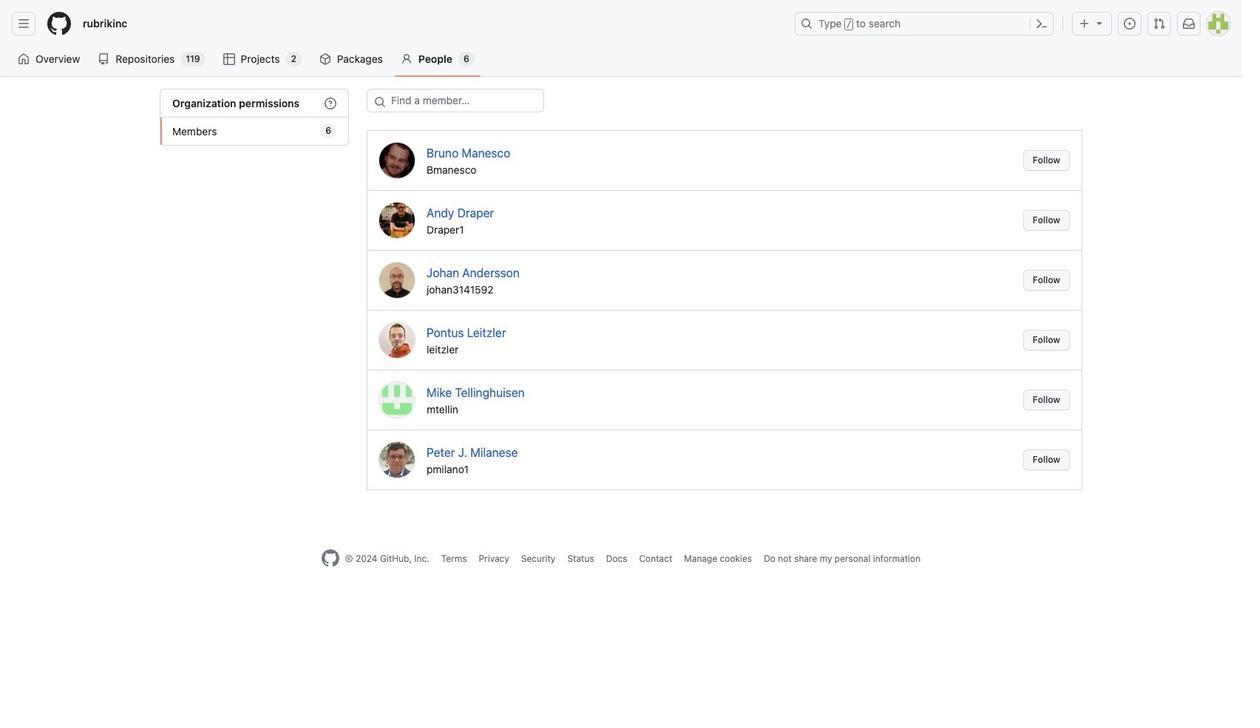 Task type: locate. For each thing, give the bounding box(es) containing it.
@pmilano1 image
[[379, 442, 415, 478]]

repo image
[[98, 53, 110, 65]]

command palette image
[[1036, 18, 1048, 30]]

Follow leitzler submit
[[1024, 330, 1070, 351]]

Follow pmilano1 submit
[[1024, 450, 1070, 470]]

homepage image
[[47, 12, 71, 36]]

Follow mtellin submit
[[1024, 390, 1070, 411]]

person image
[[401, 53, 413, 65]]

homepage image
[[322, 550, 339, 567]]

Follow Bmanesco submit
[[1024, 150, 1070, 171]]

Find a member… text field
[[367, 89, 544, 112]]

issue opened image
[[1124, 18, 1136, 30]]

@mtellin image
[[379, 382, 415, 418]]

package image
[[319, 53, 331, 65]]

home image
[[18, 53, 30, 65]]

search image
[[374, 96, 386, 108]]



Task type: vqa. For each thing, say whether or not it's contained in the screenshot.
CODE for Code frequency
no



Task type: describe. For each thing, give the bounding box(es) containing it.
@bmanesco image
[[379, 143, 415, 178]]

Follow johan3141592 submit
[[1024, 270, 1070, 291]]

@draper1 image
[[379, 203, 415, 238]]

notifications image
[[1183, 18, 1195, 30]]

triangle down image
[[1094, 17, 1106, 29]]

plus image
[[1079, 18, 1091, 30]]

@leitzler image
[[379, 323, 415, 358]]

git pull request image
[[1154, 18, 1166, 30]]

Follow Draper1 submit
[[1024, 210, 1070, 231]]

@johan3141592 image
[[379, 263, 415, 298]]

table image
[[223, 53, 235, 65]]

help for user roles image
[[325, 98, 337, 109]]



